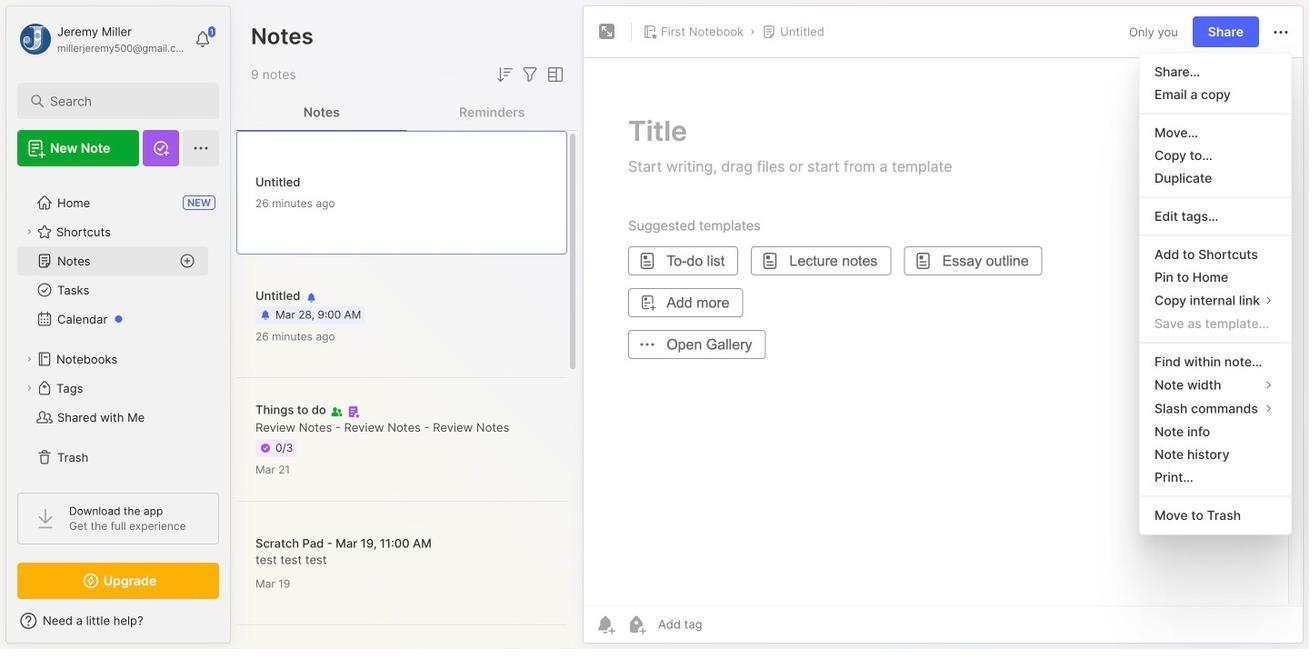 Task type: locate. For each thing, give the bounding box(es) containing it.
click to collapse image
[[230, 616, 243, 637]]

dropdown list menu
[[1140, 61, 1291, 527]]

Search text field
[[50, 93, 195, 110]]

Add tag field
[[656, 616, 793, 632]]

None search field
[[50, 90, 195, 112]]

tree
[[6, 177, 230, 483]]

main element
[[0, 0, 236, 649]]

Copy internal link field
[[1140, 289, 1291, 312]]

expand note image
[[596, 21, 618, 43]]

tree inside "main" element
[[6, 177, 230, 483]]

Slash commands field
[[1140, 397, 1291, 421]]

add filters image
[[519, 64, 541, 85]]

expand notebooks image
[[24, 354, 35, 365]]

tab list
[[236, 95, 577, 131]]

add a reminder image
[[595, 614, 616, 636]]

View options field
[[541, 64, 566, 85]]

Sort options field
[[494, 64, 516, 85]]



Task type: describe. For each thing, give the bounding box(es) containing it.
expand tags image
[[24, 383, 35, 394]]

Account field
[[17, 21, 185, 57]]

add tag image
[[626, 614, 647, 636]]

Note width field
[[1140, 373, 1291, 397]]

Note Editor text field
[[584, 57, 1303, 606]]

WHAT'S NEW field
[[6, 606, 230, 636]]

note window element
[[583, 5, 1304, 648]]

none search field inside "main" element
[[50, 90, 195, 112]]

More actions field
[[1270, 20, 1292, 43]]

more actions image
[[1270, 21, 1292, 43]]

Add filters field
[[519, 64, 541, 85]]



Task type: vqa. For each thing, say whether or not it's contained in the screenshot.
What'S New "field"
yes



